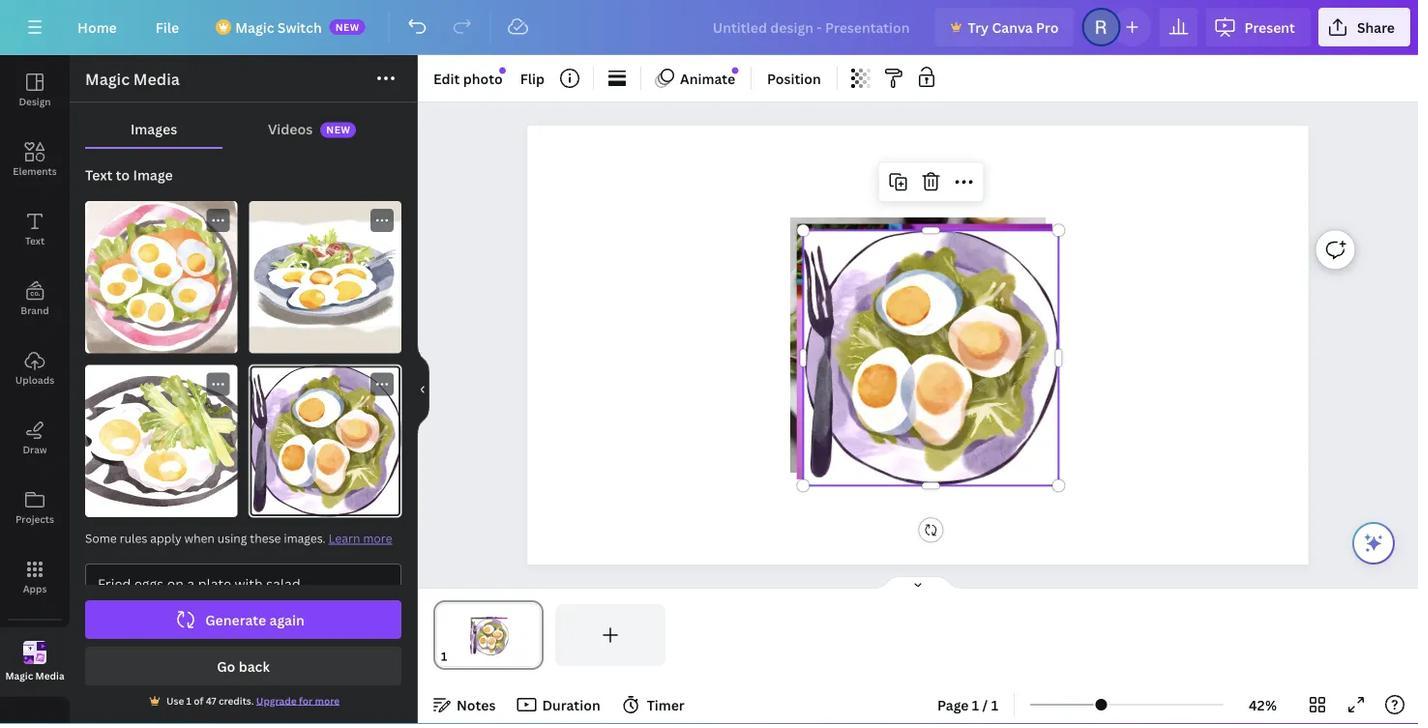 Task type: describe. For each thing, give the bounding box(es) containing it.
go back
[[217, 657, 270, 676]]

upgrade
[[256, 695, 297, 708]]

projects
[[15, 513, 54, 526]]

1 vertical spatial new
[[326, 124, 351, 137]]

images.
[[284, 531, 326, 547]]

share button
[[1319, 8, 1411, 46]]

home link
[[62, 8, 132, 46]]

go back button
[[85, 647, 402, 686]]

edit
[[433, 69, 460, 88]]

use 1 of 47 credits. upgrade for more
[[166, 695, 340, 708]]

1 vertical spatial magic
[[85, 69, 130, 90]]

new image for edit photo
[[500, 67, 506, 74]]

present button
[[1206, 8, 1311, 46]]

using
[[217, 531, 247, 547]]

0 vertical spatial magic media
[[85, 69, 180, 90]]

canva assistant image
[[1362, 532, 1386, 555]]

pro
[[1036, 18, 1059, 36]]

uploads
[[15, 373, 54, 387]]

animate
[[680, 69, 735, 88]]

main menu bar
[[0, 0, 1418, 55]]

duration
[[542, 696, 601, 715]]

file button
[[140, 8, 195, 46]]

timer
[[647, 696, 685, 715]]

elements
[[13, 164, 57, 178]]

page 1 image
[[433, 605, 544, 667]]

uploads button
[[0, 334, 70, 403]]

for
[[299, 695, 313, 708]]

42%
[[1249, 696, 1277, 715]]

2 horizontal spatial 1
[[991, 696, 999, 715]]

these
[[250, 531, 281, 547]]

go
[[217, 657, 235, 676]]

share
[[1357, 18, 1395, 36]]

apps
[[23, 582, 47, 596]]

edit photo button
[[426, 63, 511, 94]]

text button
[[0, 194, 70, 264]]

of
[[194, 695, 204, 708]]

notes button
[[426, 690, 504, 721]]

1 for of
[[186, 695, 191, 708]]

new image for animate
[[732, 67, 739, 74]]

page 1 / 1
[[938, 696, 999, 715]]

draw button
[[0, 403, 70, 473]]

design
[[19, 95, 51, 108]]

media inside button
[[35, 670, 64, 683]]

try canva pro
[[968, 18, 1059, 36]]

new inside main menu bar
[[335, 20, 360, 33]]

position button
[[760, 63, 829, 94]]

0 horizontal spatial more
[[315, 695, 340, 708]]

text for text
[[25, 234, 45, 247]]

generate again button
[[85, 601, 402, 640]]

hide image
[[417, 343, 430, 436]]

magic switch
[[235, 18, 322, 36]]

use
[[166, 695, 184, 708]]

image
[[133, 166, 173, 184]]

generate again
[[205, 611, 305, 629]]

position
[[767, 69, 821, 88]]

edit photo
[[433, 69, 503, 88]]

switch
[[278, 18, 322, 36]]

Design title text field
[[697, 8, 928, 46]]

brand button
[[0, 264, 70, 334]]



Task type: vqa. For each thing, say whether or not it's contained in the screenshot.
Top level navigation element
no



Task type: locate. For each thing, give the bounding box(es) containing it.
rules
[[120, 531, 147, 547]]

0 vertical spatial text
[[85, 166, 113, 184]]

draw
[[23, 443, 47, 456]]

0 horizontal spatial media
[[35, 670, 64, 683]]

1 horizontal spatial magic
[[85, 69, 130, 90]]

42% button
[[1232, 690, 1295, 721]]

upgrade for more link
[[256, 695, 340, 708]]

videos
[[268, 119, 313, 138]]

apps button
[[0, 543, 70, 612]]

duration button
[[511, 690, 608, 721]]

hide pages image
[[872, 576, 965, 591]]

1 vertical spatial media
[[35, 670, 64, 683]]

magic media inside magic media button
[[5, 670, 64, 683]]

credits.
[[219, 695, 254, 708]]

animate button
[[649, 63, 743, 94]]

0 vertical spatial magic
[[235, 18, 274, 36]]

file
[[156, 18, 179, 36]]

more right for
[[315, 695, 340, 708]]

1 horizontal spatial media
[[133, 69, 180, 90]]

learn more link
[[329, 531, 392, 547]]

new image left 'flip' button
[[500, 67, 506, 74]]

flip
[[520, 69, 545, 88]]

page
[[938, 696, 969, 715]]

magic inside button
[[5, 670, 33, 683]]

again
[[269, 611, 305, 629]]

to
[[116, 166, 130, 184]]

flip button
[[513, 63, 552, 94]]

magic media down apps
[[5, 670, 64, 683]]

1 vertical spatial more
[[315, 695, 340, 708]]

apply
[[150, 531, 182, 547]]

/
[[983, 696, 988, 715]]

fried eggs on a plate with salad image
[[85, 201, 238, 354], [249, 201, 402, 354], [85, 365, 238, 518], [249, 365, 402, 518]]

1 for /
[[972, 696, 979, 715]]

1 horizontal spatial text
[[85, 166, 113, 184]]

images button
[[85, 110, 223, 147]]

1 new image from the left
[[500, 67, 506, 74]]

0 horizontal spatial text
[[25, 234, 45, 247]]

timer button
[[616, 690, 693, 721]]

1 horizontal spatial magic media
[[85, 69, 180, 90]]

magic left switch
[[235, 18, 274, 36]]

photo
[[463, 69, 503, 88]]

more right learn
[[363, 531, 392, 547]]

text left to
[[85, 166, 113, 184]]

media up images button on the top of the page
[[133, 69, 180, 90]]

text to image
[[85, 166, 173, 184]]

side panel tab list
[[0, 55, 70, 698]]

notes
[[457, 696, 496, 715]]

more
[[363, 531, 392, 547], [315, 695, 340, 708]]

try canva pro button
[[935, 8, 1074, 46]]

magic media
[[85, 69, 180, 90], [5, 670, 64, 683]]

media
[[133, 69, 180, 90], [35, 670, 64, 683]]

new image inside edit photo popup button
[[500, 67, 506, 74]]

0 horizontal spatial magic
[[5, 670, 33, 683]]

canva
[[992, 18, 1033, 36]]

0 vertical spatial more
[[363, 531, 392, 547]]

home
[[77, 18, 117, 36]]

1 vertical spatial text
[[25, 234, 45, 247]]

new
[[335, 20, 360, 33], [326, 124, 351, 137]]

text inside button
[[25, 234, 45, 247]]

magic media button
[[0, 628, 70, 698]]

Page title text field
[[456, 647, 463, 667]]

when
[[184, 531, 215, 547]]

2 new image from the left
[[732, 67, 739, 74]]

2 horizontal spatial magic
[[235, 18, 274, 36]]

1
[[186, 695, 191, 708], [972, 696, 979, 715], [991, 696, 999, 715]]

0 horizontal spatial new image
[[500, 67, 506, 74]]

0 horizontal spatial 1
[[186, 695, 191, 708]]

design button
[[0, 55, 70, 125]]

back
[[239, 657, 270, 676]]

projects button
[[0, 473, 70, 543]]

images
[[131, 119, 177, 138]]

text up brand button
[[25, 234, 45, 247]]

2 vertical spatial magic
[[5, 670, 33, 683]]

0 vertical spatial media
[[133, 69, 180, 90]]

1 horizontal spatial 1
[[972, 696, 979, 715]]

47
[[206, 695, 216, 708]]

1 right /
[[991, 696, 999, 715]]

generate
[[205, 611, 266, 629]]

learn
[[329, 531, 360, 547]]

new image
[[500, 67, 506, 74], [732, 67, 739, 74]]

0 horizontal spatial magic media
[[5, 670, 64, 683]]

magic inside main menu bar
[[235, 18, 274, 36]]

magic media up images
[[85, 69, 180, 90]]

0 vertical spatial new
[[335, 20, 360, 33]]

try
[[968, 18, 989, 36]]

media down apps
[[35, 670, 64, 683]]

magic down the home link
[[85, 69, 130, 90]]

brand
[[21, 304, 49, 317]]

new right switch
[[335, 20, 360, 33]]

elements button
[[0, 125, 70, 194]]

new image inside the animate popup button
[[732, 67, 739, 74]]

text
[[85, 166, 113, 184], [25, 234, 45, 247]]

1 vertical spatial magic media
[[5, 670, 64, 683]]

magic down apps
[[5, 670, 33, 683]]

1 left /
[[972, 696, 979, 715]]

1 left of
[[186, 695, 191, 708]]

1 horizontal spatial more
[[363, 531, 392, 547]]

new right videos
[[326, 124, 351, 137]]

some
[[85, 531, 117, 547]]

present
[[1245, 18, 1295, 36]]

text for text to image
[[85, 166, 113, 184]]

magic
[[235, 18, 274, 36], [85, 69, 130, 90], [5, 670, 33, 683]]

1 horizontal spatial new image
[[732, 67, 739, 74]]

new image down main menu bar
[[732, 67, 739, 74]]

some rules apply when using these images. learn more
[[85, 531, 392, 547]]



